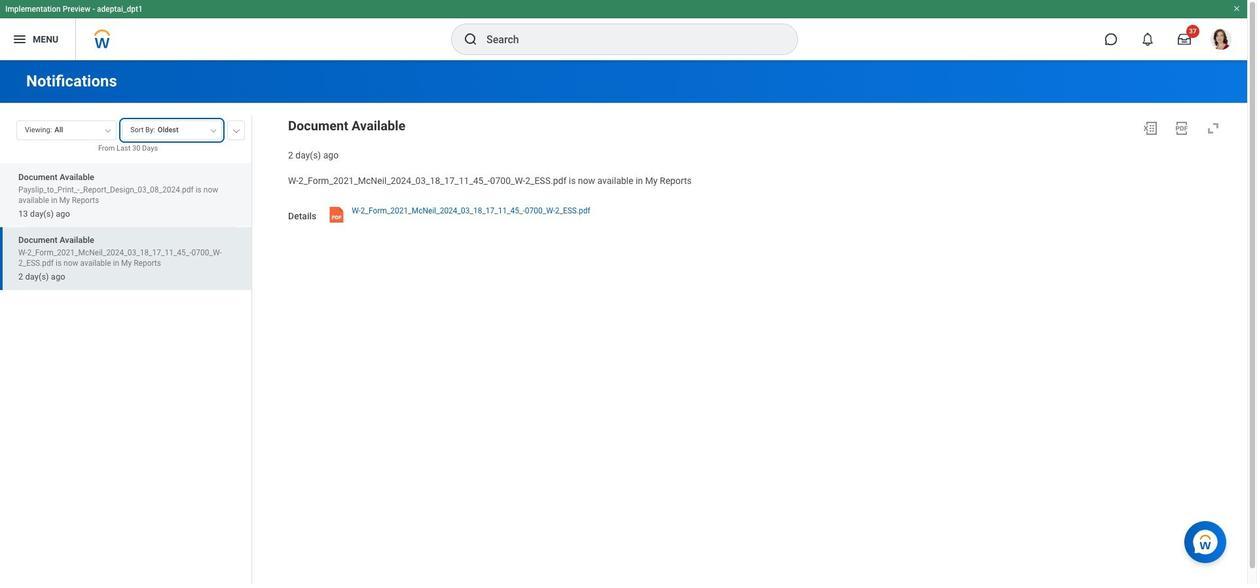 Task type: vqa. For each thing, say whether or not it's contained in the screenshot.
THE NOTIFICATIONS LARGE image
yes



Task type: locate. For each thing, give the bounding box(es) containing it.
search image
[[463, 31, 479, 47]]

Search Workday  search field
[[487, 25, 771, 54]]

view printable version (pdf) image
[[1174, 121, 1190, 136]]

export to excel image
[[1143, 121, 1159, 136]]

banner
[[0, 0, 1248, 60]]

inbox large image
[[1178, 33, 1191, 46]]

justify image
[[12, 31, 28, 47]]

main content
[[0, 60, 1248, 584]]

region
[[288, 115, 1227, 162]]

tab panel
[[0, 115, 251, 584]]

notifications large image
[[1142, 33, 1155, 46]]



Task type: describe. For each thing, give the bounding box(es) containing it.
profile logan mcneil image
[[1211, 29, 1232, 52]]

fullscreen image
[[1206, 121, 1221, 136]]

more image
[[233, 126, 240, 133]]

close environment banner image
[[1233, 5, 1241, 12]]

inbox items list box
[[0, 164, 251, 584]]



